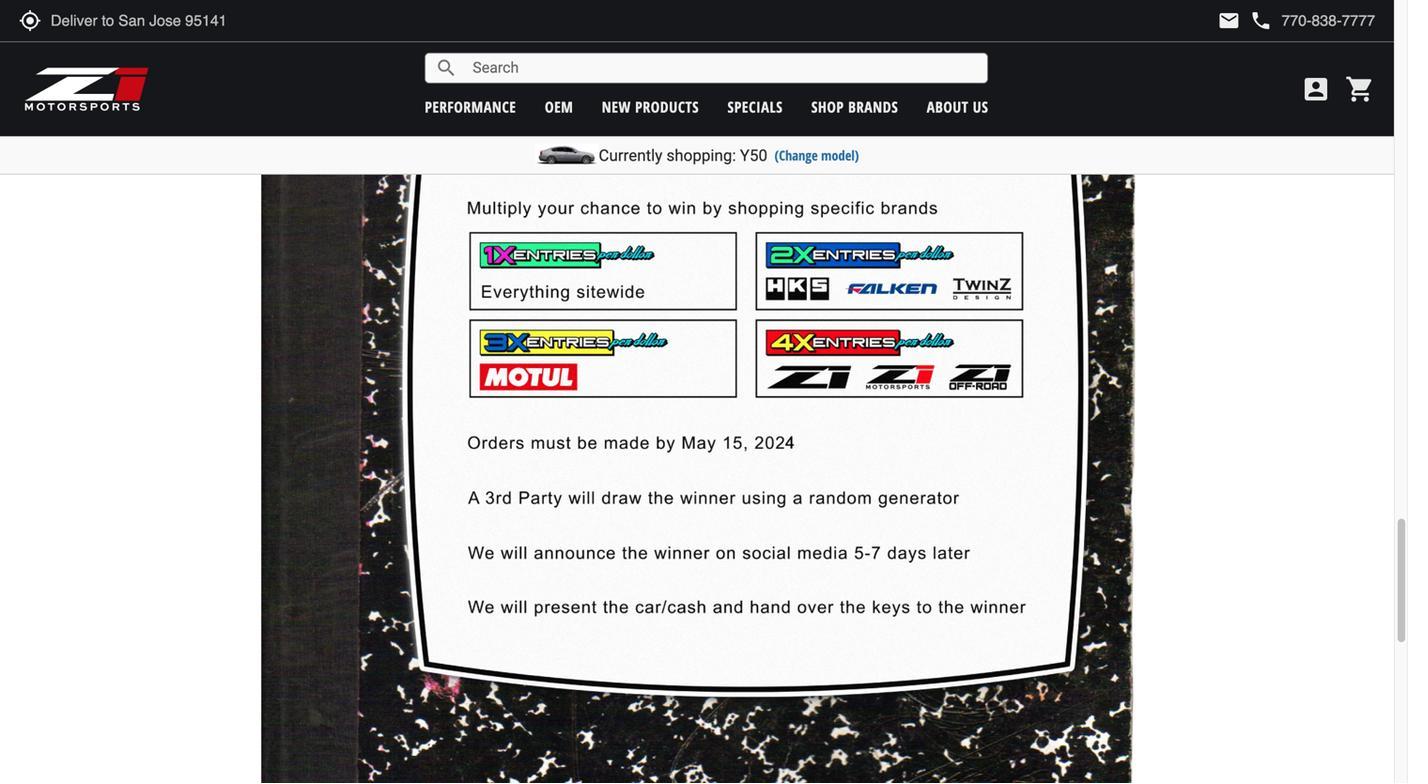 Task type: describe. For each thing, give the bounding box(es) containing it.
(change model) link
[[775, 146, 859, 164]]

y50
[[740, 146, 768, 165]]

currently
[[599, 146, 663, 165]]

Search search field
[[458, 54, 988, 83]]

new products
[[602, 97, 699, 117]]

us
[[973, 97, 989, 117]]

oem link
[[545, 97, 574, 117]]

performance link
[[425, 97, 516, 117]]

performance
[[425, 97, 516, 117]]

new products link
[[602, 97, 699, 117]]

new
[[602, 97, 631, 117]]

(change
[[775, 146, 818, 164]]

brands
[[849, 97, 899, 117]]

account_box link
[[1297, 74, 1336, 104]]

phone link
[[1250, 9, 1376, 32]]

shopping:
[[667, 146, 736, 165]]

oem
[[545, 97, 574, 117]]

my_location
[[19, 9, 41, 32]]

currently shopping: y50 (change model)
[[599, 146, 859, 165]]

products
[[635, 97, 699, 117]]

shop brands
[[812, 97, 899, 117]]

search
[[435, 57, 458, 79]]

mail link
[[1218, 9, 1241, 32]]



Task type: vqa. For each thing, say whether or not it's contained in the screenshot.
(3) inside "TWINZ DESIGN 300ZX Z32 ROOF SPOILER (TYPE 1 & 2) STAR STAR STAR STAR STAR (3) $245"
no



Task type: locate. For each thing, give the bounding box(es) containing it.
model)
[[822, 146, 859, 164]]

mail phone
[[1218, 9, 1273, 32]]

phone
[[1250, 9, 1273, 32]]

shopping_cart link
[[1341, 74, 1376, 104]]

shopping_cart
[[1346, 74, 1376, 104]]

about
[[927, 97, 969, 117]]

mail
[[1218, 9, 1241, 32]]

account_box
[[1302, 74, 1332, 104]]

shop brands link
[[812, 97, 899, 117]]

z1 motorsports logo image
[[23, 66, 150, 113]]

shop
[[812, 97, 844, 117]]

about us link
[[927, 97, 989, 117]]

about us
[[927, 97, 989, 117]]

specials
[[728, 97, 783, 117]]

specials link
[[728, 97, 783, 117]]



